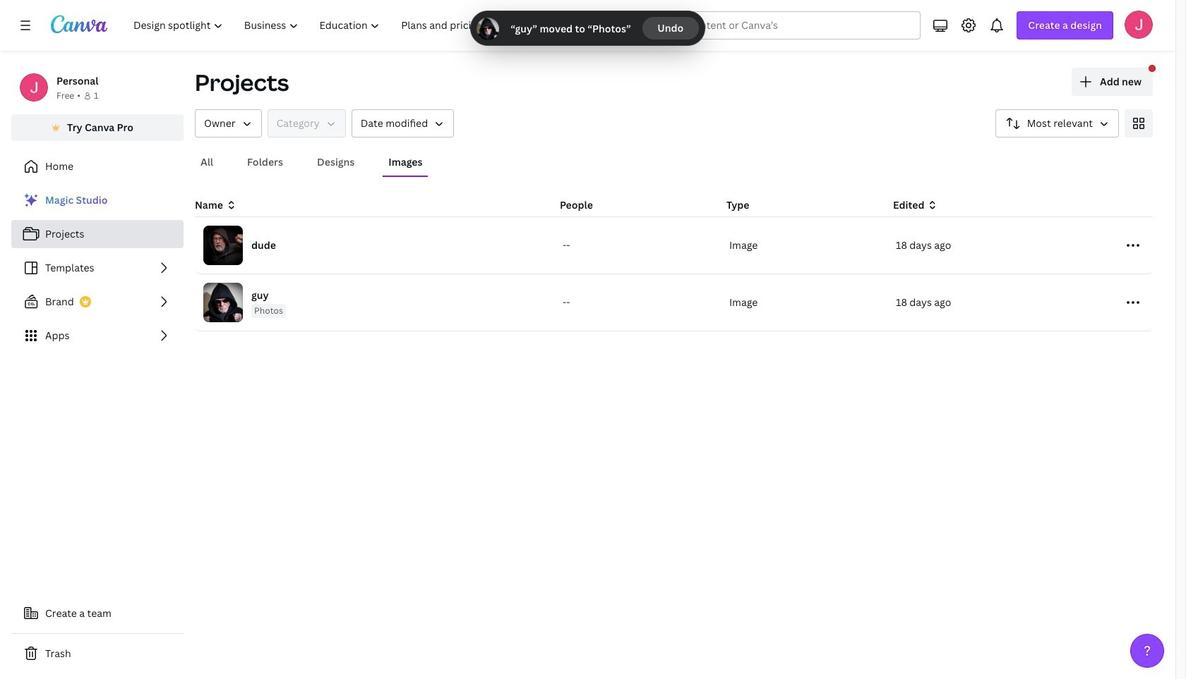Task type: locate. For each thing, give the bounding box(es) containing it.
Date modified button
[[351, 109, 454, 138]]

james peterson image
[[1125, 11, 1153, 39]]

None search field
[[601, 11, 921, 40]]

status
[[471, 11, 704, 45]]

list
[[11, 186, 184, 350]]



Task type: vqa. For each thing, say whether or not it's contained in the screenshot.
search field
yes



Task type: describe. For each thing, give the bounding box(es) containing it.
Category button
[[267, 109, 346, 138]]

Sort by button
[[995, 109, 1119, 138]]

Owner button
[[195, 109, 262, 138]]

top level navigation element
[[124, 11, 567, 40]]

Search search field
[[629, 12, 893, 39]]



